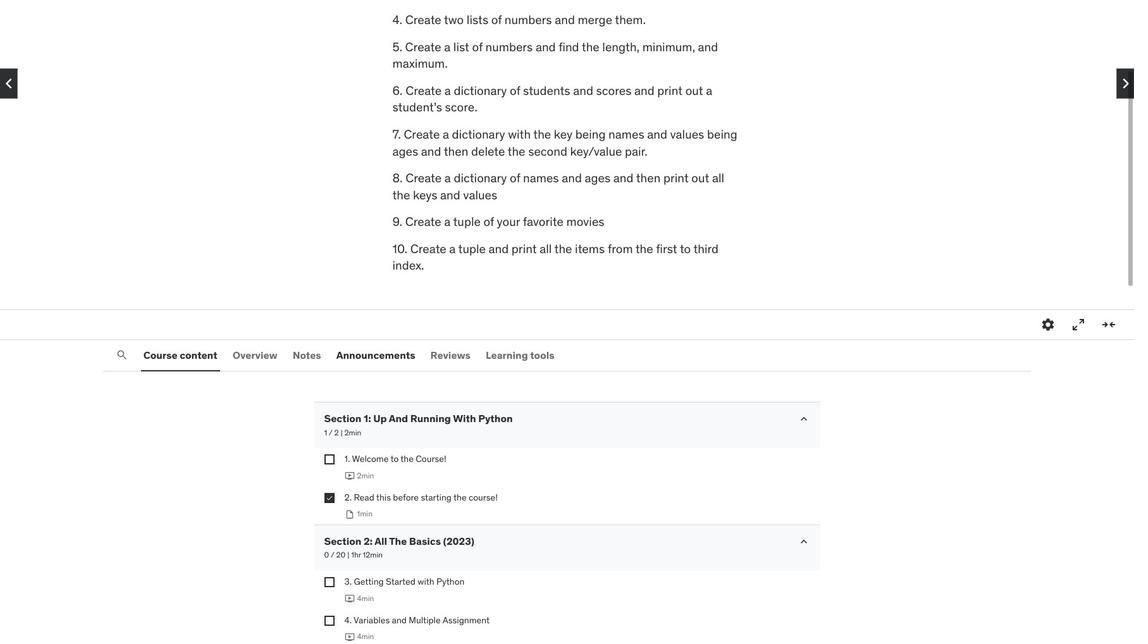 Task type: locate. For each thing, give the bounding box(es) containing it.
| right 2
[[341, 428, 343, 437]]

the right find
[[582, 39, 600, 54]]

xsmall image left 3.
[[324, 577, 334, 587]]

4.
[[393, 12, 403, 27], [345, 614, 352, 626]]

then inside 8. create a dictionary of names and ages and then print out all the keys and values
[[636, 170, 661, 185]]

0 vertical spatial dictionary
[[454, 83, 507, 98]]

dictionary down 'delete'
[[454, 170, 507, 185]]

to inside 10. create a tuple and print all the items from the first to third index.
[[680, 241, 691, 256]]

section up the 20
[[324, 535, 362, 548]]

of for movies
[[484, 214, 494, 229]]

2. read this before starting the course!
[[345, 492, 498, 503]]

4. create two lists of numbers and merge them.
[[393, 12, 646, 27]]

tuple left your
[[453, 214, 481, 229]]

0 horizontal spatial names
[[523, 170, 559, 185]]

a inside 7. create a dictionary with the key being names and values being ages and then delete the second key/value pair.
[[443, 127, 449, 142]]

0 horizontal spatial values
[[463, 187, 498, 202]]

20
[[336, 550, 346, 560]]

1 vertical spatial 2min
[[357, 471, 374, 480]]

of right list
[[472, 39, 483, 54]]

read
[[354, 492, 374, 503]]

maximum.
[[393, 56, 448, 71]]

0 vertical spatial all
[[713, 170, 725, 185]]

numbers for list
[[486, 39, 533, 54]]

create up index. at left top
[[411, 241, 447, 256]]

xsmall image left "2."
[[324, 493, 334, 503]]

0 horizontal spatial then
[[444, 143, 469, 159]]

with inside 7. create a dictionary with the key being names and values being ages and then delete the second key/value pair.
[[508, 127, 531, 142]]

tuple inside 10. create a tuple and print all the items from the first to third index.
[[459, 241, 486, 256]]

students
[[523, 83, 571, 98]]

1 vertical spatial xsmall image
[[324, 615, 334, 626]]

tuple
[[453, 214, 481, 229], [459, 241, 486, 256]]

and left scores
[[574, 83, 594, 98]]

of for merge
[[492, 12, 502, 27]]

10. create a tuple and print all the items from the first to third index.
[[393, 241, 719, 273]]

create inside 6. create a dictionary of students and scores and print out a student's score.
[[406, 83, 442, 98]]

all inside 8. create a dictionary of names and ages and then print out all the keys and values
[[713, 170, 725, 185]]

the down 8.
[[393, 187, 410, 202]]

values
[[671, 127, 705, 142], [463, 187, 498, 202]]

second
[[529, 143, 568, 159]]

reviews
[[431, 349, 471, 361]]

3. getting started with python
[[345, 576, 465, 587]]

4. up play variables and multiple assignment image
[[345, 614, 352, 626]]

xsmall image left 1.
[[324, 455, 334, 465]]

all
[[713, 170, 725, 185], [540, 241, 552, 256]]

of left your
[[484, 214, 494, 229]]

1. welcome to the course!
[[345, 453, 447, 465]]

of left students
[[510, 83, 521, 98]]

0 horizontal spatial with
[[418, 576, 435, 587]]

section 2: all the basics (2023) button
[[324, 535, 475, 548]]

of for scores
[[510, 83, 521, 98]]

0 vertical spatial values
[[671, 127, 705, 142]]

0 vertical spatial with
[[508, 127, 531, 142]]

0 vertical spatial then
[[444, 143, 469, 159]]

with
[[508, 127, 531, 142], [418, 576, 435, 587]]

and left find
[[536, 39, 556, 54]]

settings image
[[1041, 317, 1056, 333]]

5. create a list of numbers and find the length, minimum, and maximum.
[[393, 39, 718, 71]]

2min right 2
[[345, 428, 362, 437]]

0 vertical spatial print
[[658, 83, 683, 98]]

to right first
[[680, 241, 691, 256]]

them.
[[615, 12, 646, 27]]

1 horizontal spatial |
[[348, 550, 350, 560]]

1 horizontal spatial with
[[508, 127, 531, 142]]

1 horizontal spatial all
[[713, 170, 725, 185]]

1 horizontal spatial python
[[479, 412, 513, 425]]

a
[[444, 39, 451, 54], [445, 83, 451, 98], [706, 83, 713, 98], [443, 127, 449, 142], [445, 170, 451, 185], [444, 214, 451, 229], [450, 241, 456, 256]]

create inside 7. create a dictionary with the key being names and values being ages and then delete the second key/value pair.
[[404, 127, 440, 142]]

0 vertical spatial |
[[341, 428, 343, 437]]

ages down key/value
[[585, 170, 611, 185]]

section inside section 1: up and running with python 1 / 2 | 2min
[[324, 412, 362, 425]]

numbers down 4. create two lists of numbers and merge them. at the top of the page
[[486, 39, 533, 54]]

0 horizontal spatial 4.
[[345, 614, 352, 626]]

create for 7.
[[404, 127, 440, 142]]

create left two
[[405, 12, 442, 27]]

learning tools button
[[483, 340, 557, 370]]

create up the maximum.
[[405, 39, 442, 54]]

and right keys
[[441, 187, 461, 202]]

1 vertical spatial all
[[540, 241, 552, 256]]

up
[[374, 412, 387, 425]]

and down pair.
[[614, 170, 634, 185]]

0 vertical spatial numbers
[[505, 12, 552, 27]]

movies
[[567, 214, 605, 229]]

then
[[444, 143, 469, 159], [636, 170, 661, 185]]

being
[[576, 127, 606, 142], [708, 127, 738, 142]]

1 vertical spatial then
[[636, 170, 661, 185]]

5.
[[393, 39, 403, 54]]

tuple down '9. create a tuple of your favorite movies'
[[459, 241, 486, 256]]

ages
[[393, 143, 418, 159], [585, 170, 611, 185]]

dictionary up 'delete'
[[452, 127, 505, 142]]

0 vertical spatial python
[[479, 412, 513, 425]]

6. create a dictionary of students and scores and print out a student's score.
[[393, 83, 713, 115]]

1 horizontal spatial 4.
[[393, 12, 403, 27]]

0 horizontal spatial ages
[[393, 143, 418, 159]]

0 horizontal spatial all
[[540, 241, 552, 256]]

1 vertical spatial ages
[[585, 170, 611, 185]]

section inside section 2: all the basics (2023) 0 / 20 | 1hr 12min
[[324, 535, 362, 548]]

xsmall image for 4. variables and multiple assignment
[[324, 615, 334, 626]]

then down pair.
[[636, 170, 661, 185]]

1 vertical spatial xsmall image
[[324, 577, 334, 587]]

2 vertical spatial dictionary
[[454, 170, 507, 185]]

of inside 6. create a dictionary of students and scores and print out a student's score.
[[510, 83, 521, 98]]

create inside 5. create a list of numbers and find the length, minimum, and maximum.
[[405, 39, 442, 54]]

create
[[405, 12, 442, 27], [405, 39, 442, 54], [406, 83, 442, 98], [404, 127, 440, 142], [406, 170, 442, 185], [405, 214, 442, 229], [411, 241, 447, 256]]

xsmall image for 1. welcome to the course!
[[324, 455, 334, 465]]

play welcome to the course! image
[[345, 471, 355, 481]]

3.
[[345, 576, 352, 587]]

learning tools
[[486, 349, 555, 361]]

a for 6. create a dictionary of students and scores and print out a student's score.
[[445, 83, 451, 98]]

2.
[[345, 492, 352, 503]]

1
[[324, 428, 327, 437]]

values inside 8. create a dictionary of names and ages and then print out all the keys and values
[[463, 187, 498, 202]]

notes button
[[290, 340, 324, 370]]

a for 7. create a dictionary with the key being names and values being ages and then delete the second key/value pair.
[[443, 127, 449, 142]]

the left first
[[636, 241, 654, 256]]

1 xsmall image from the top
[[324, 455, 334, 465]]

2 xsmall image from the top
[[324, 577, 334, 587]]

2min right play welcome to the course! image
[[357, 471, 374, 480]]

9. create a tuple of your favorite movies
[[393, 214, 605, 229]]

2 being from the left
[[708, 127, 738, 142]]

0 vertical spatial out
[[686, 83, 704, 98]]

create up student's on the top of the page
[[406, 83, 442, 98]]

xsmall image
[[324, 493, 334, 503], [324, 577, 334, 587]]

0 horizontal spatial being
[[576, 127, 606, 142]]

overview
[[233, 349, 278, 361]]

dictionary inside 7. create a dictionary with the key being names and values being ages and then delete the second key/value pair.
[[452, 127, 505, 142]]

all
[[375, 535, 387, 548]]

1 vertical spatial print
[[664, 170, 689, 185]]

/
[[329, 428, 333, 437], [331, 550, 335, 560]]

dictionary inside 6. create a dictionary of students and scores and print out a student's score.
[[454, 83, 507, 98]]

xsmall image for 3. getting started with python
[[324, 577, 334, 587]]

python up assignment on the bottom of the page
[[437, 576, 465, 587]]

of right the lists at the top left of page
[[492, 12, 502, 27]]

create inside 10. create a tuple and print all the items from the first to third index.
[[411, 241, 447, 256]]

0 horizontal spatial python
[[437, 576, 465, 587]]

a inside 10. create a tuple and print all the items from the first to third index.
[[450, 241, 456, 256]]

0 vertical spatial section
[[324, 412, 362, 425]]

before
[[393, 492, 419, 503]]

and up keys
[[421, 143, 441, 159]]

a inside 5. create a list of numbers and find the length, minimum, and maximum.
[[444, 39, 451, 54]]

0 vertical spatial to
[[680, 241, 691, 256]]

0 vertical spatial xsmall image
[[324, 455, 334, 465]]

1 vertical spatial python
[[437, 576, 465, 587]]

1 vertical spatial 4.
[[345, 614, 352, 626]]

names up pair.
[[609, 127, 645, 142]]

4. variables and multiple assignment
[[345, 614, 490, 626]]

4. up 5.
[[393, 12, 403, 27]]

1 horizontal spatial being
[[708, 127, 738, 142]]

1 vertical spatial /
[[331, 550, 335, 560]]

4. for 4. variables and multiple assignment
[[345, 614, 352, 626]]

0 horizontal spatial |
[[341, 428, 343, 437]]

|
[[341, 428, 343, 437], [348, 550, 350, 560]]

section for section 2: all the basics (2023)
[[324, 535, 362, 548]]

print
[[658, 83, 683, 98], [664, 170, 689, 185], [512, 241, 537, 256]]

this
[[376, 492, 391, 503]]

1 vertical spatial numbers
[[486, 39, 533, 54]]

1 vertical spatial out
[[692, 170, 710, 185]]

with right started
[[418, 576, 435, 587]]

1 vertical spatial dictionary
[[452, 127, 505, 142]]

xsmall image
[[324, 455, 334, 465], [324, 615, 334, 626]]

python right 'with'
[[479, 412, 513, 425]]

dictionary
[[454, 83, 507, 98], [452, 127, 505, 142], [454, 170, 507, 185]]

xsmall image for 2. read this before starting the course!
[[324, 493, 334, 503]]

learning
[[486, 349, 528, 361]]

student's
[[393, 100, 442, 115]]

of up your
[[510, 170, 521, 185]]

dictionary inside 8. create a dictionary of names and ages and then print out all the keys and values
[[454, 170, 507, 185]]

go to previous lecture image
[[0, 74, 19, 94]]

section
[[324, 412, 362, 425], [324, 535, 362, 548]]

dictionary up score.
[[454, 83, 507, 98]]

variables
[[354, 614, 390, 626]]

go to next lecture image
[[1116, 74, 1135, 94]]

ages down 7.
[[393, 143, 418, 159]]

and right minimum,
[[698, 39, 718, 54]]

of for ages
[[510, 170, 521, 185]]

the
[[582, 39, 600, 54], [534, 127, 551, 142], [508, 143, 526, 159], [393, 187, 410, 202], [555, 241, 572, 256], [636, 241, 654, 256], [401, 453, 414, 465], [454, 492, 467, 503]]

0 vertical spatial ages
[[393, 143, 418, 159]]

create inside 8. create a dictionary of names and ages and then print out all the keys and values
[[406, 170, 442, 185]]

a inside 8. create a dictionary of names and ages and then print out all the keys and values
[[445, 170, 451, 185]]

1 horizontal spatial names
[[609, 127, 645, 142]]

tuple for of
[[453, 214, 481, 229]]

create right 9. on the left
[[405, 214, 442, 229]]

/ inside section 1: up and running with python 1 / 2 | 2min
[[329, 428, 333, 437]]

start read this before starting the course! image
[[345, 509, 355, 519]]

xsmall image left variables
[[324, 615, 334, 626]]

names down second
[[523, 170, 559, 185]]

/ right the 1
[[329, 428, 333, 437]]

section up 2
[[324, 412, 362, 425]]

/ inside section 2: all the basics (2023) 0 / 20 | 1hr 12min
[[331, 550, 335, 560]]

7.
[[393, 127, 401, 142]]

of inside 5. create a list of numbers and find the length, minimum, and maximum.
[[472, 39, 483, 54]]

1 vertical spatial values
[[463, 187, 498, 202]]

tools
[[531, 349, 555, 361]]

2 xsmall image from the top
[[324, 615, 334, 626]]

2 section from the top
[[324, 535, 362, 548]]

print inside 6. create a dictionary of students and scores and print out a student's score.
[[658, 83, 683, 98]]

delete
[[471, 143, 505, 159]]

content
[[180, 349, 217, 361]]

out
[[686, 83, 704, 98], [692, 170, 710, 185]]

print inside 8. create a dictionary of names and ages and then print out all the keys and values
[[664, 170, 689, 185]]

0 vertical spatial names
[[609, 127, 645, 142]]

numbers up 5. create a list of numbers and find the length, minimum, and maximum.
[[505, 12, 552, 27]]

1 vertical spatial tuple
[[459, 241, 486, 256]]

print inside 10. create a tuple and print all the items from the first to third index.
[[512, 241, 537, 256]]

1 xsmall image from the top
[[324, 493, 334, 503]]

create up keys
[[406, 170, 442, 185]]

numbers for lists
[[505, 12, 552, 27]]

minimum,
[[643, 39, 695, 54]]

create right 7.
[[404, 127, 440, 142]]

third
[[694, 241, 719, 256]]

small image
[[798, 413, 810, 426]]

2 vertical spatial print
[[512, 241, 537, 256]]

0 vertical spatial 4.
[[393, 12, 403, 27]]

create for 4.
[[405, 12, 442, 27]]

2min inside section 1: up and running with python 1 / 2 | 2min
[[345, 428, 362, 437]]

1 horizontal spatial then
[[636, 170, 661, 185]]

names inside 7. create a dictionary with the key being names and values being ages and then delete the second key/value pair.
[[609, 127, 645, 142]]

10.
[[393, 241, 408, 256]]

0 vertical spatial 2min
[[345, 428, 362, 437]]

0 vertical spatial xsmall image
[[324, 493, 334, 503]]

and
[[555, 12, 575, 27], [536, 39, 556, 54], [698, 39, 718, 54], [574, 83, 594, 98], [635, 83, 655, 98], [648, 127, 668, 142], [421, 143, 441, 159], [562, 170, 582, 185], [614, 170, 634, 185], [441, 187, 461, 202], [489, 241, 509, 256], [392, 614, 407, 626]]

a for 9. create a tuple of your favorite movies
[[444, 214, 451, 229]]

2min
[[345, 428, 362, 437], [357, 471, 374, 480]]

1 horizontal spatial to
[[680, 241, 691, 256]]

1 horizontal spatial values
[[671, 127, 705, 142]]

/ right 0
[[331, 550, 335, 560]]

1 vertical spatial to
[[391, 453, 399, 465]]

numbers inside 5. create a list of numbers and find the length, minimum, and maximum.
[[486, 39, 533, 54]]

1 horizontal spatial ages
[[585, 170, 611, 185]]

1 section from the top
[[324, 412, 362, 425]]

then left 'delete'
[[444, 143, 469, 159]]

to right welcome
[[391, 453, 399, 465]]

of inside 8. create a dictionary of names and ages and then print out all the keys and values
[[510, 170, 521, 185]]

0 vertical spatial tuple
[[453, 214, 481, 229]]

names inside 8. create a dictionary of names and ages and then print out all the keys and values
[[523, 170, 559, 185]]

1 being from the left
[[576, 127, 606, 142]]

0 vertical spatial /
[[329, 428, 333, 437]]

names
[[609, 127, 645, 142], [523, 170, 559, 185]]

| right the 20
[[348, 550, 350, 560]]

and down '9. create a tuple of your favorite movies'
[[489, 241, 509, 256]]

1 vertical spatial |
[[348, 550, 350, 560]]

1 vertical spatial names
[[523, 170, 559, 185]]

with up second
[[508, 127, 531, 142]]

notes
[[293, 349, 321, 361]]

1 vertical spatial section
[[324, 535, 362, 548]]

search image
[[116, 349, 128, 362]]

course!
[[469, 492, 498, 503]]



Task type: vqa. For each thing, say whether or not it's contained in the screenshot.
and
yes



Task type: describe. For each thing, give the bounding box(es) containing it.
course content
[[144, 349, 217, 361]]

from
[[608, 241, 633, 256]]

section 1: up and running with python 1 / 2 | 2min
[[324, 412, 513, 437]]

all inside 10. create a tuple and print all the items from the first to third index.
[[540, 241, 552, 256]]

a for 8. create a dictionary of names and ages and then print out all the keys and values
[[445, 170, 451, 185]]

index.
[[393, 258, 424, 273]]

favorite
[[523, 214, 564, 229]]

pair.
[[625, 143, 648, 159]]

section for section 1: up and running with python
[[324, 412, 362, 425]]

exit expanded view image
[[1102, 317, 1117, 333]]

tuple for and
[[459, 241, 486, 256]]

create for 6.
[[406, 83, 442, 98]]

lists
[[467, 12, 489, 27]]

key/value
[[571, 143, 622, 159]]

| inside section 1: up and running with python 1 / 2 | 2min
[[341, 428, 343, 437]]

your
[[497, 214, 520, 229]]

python inside section 1: up and running with python 1 / 2 | 2min
[[479, 412, 513, 425]]

section 1: up and running with python button
[[324, 412, 513, 425]]

1min
[[357, 509, 373, 519]]

8.
[[393, 170, 403, 185]]

multiple
[[409, 614, 441, 626]]

dictionary for delete
[[452, 127, 505, 142]]

play getting started with python image
[[345, 594, 355, 604]]

small image
[[798, 536, 810, 548]]

fullscreen image
[[1071, 317, 1087, 333]]

ages inside 8. create a dictionary of names and ages and then print out all the keys and values
[[585, 170, 611, 185]]

4min
[[357, 593, 374, 603]]

play variables and multiple assignment image
[[345, 632, 355, 641]]

starting
[[421, 492, 452, 503]]

4. for 4. create two lists of numbers and merge them.
[[393, 12, 403, 27]]

8. create a dictionary of names and ages and then print out all the keys and values
[[393, 170, 725, 202]]

and left multiple at the left of page
[[392, 614, 407, 626]]

1:
[[364, 412, 371, 425]]

out inside 8. create a dictionary of names and ages and then print out all the keys and values
[[692, 170, 710, 185]]

2
[[335, 428, 339, 437]]

1.
[[345, 453, 350, 465]]

then inside 7. create a dictionary with the key being names and values being ages and then delete the second key/value pair.
[[444, 143, 469, 159]]

overview button
[[230, 340, 280, 370]]

running
[[411, 412, 451, 425]]

merge
[[578, 12, 613, 27]]

(2023)
[[443, 535, 475, 548]]

9.
[[393, 214, 403, 229]]

getting
[[354, 576, 384, 587]]

scores
[[596, 83, 632, 98]]

6.
[[393, 83, 403, 98]]

keys
[[413, 187, 438, 202]]

0 horizontal spatial to
[[391, 453, 399, 465]]

create for 5.
[[405, 39, 442, 54]]

and right scores
[[635, 83, 655, 98]]

| inside section 2: all the basics (2023) 0 / 20 | 1hr 12min
[[348, 550, 350, 560]]

of for find
[[472, 39, 483, 54]]

two
[[444, 12, 464, 27]]

welcome
[[352, 453, 389, 465]]

the left items
[[555, 241, 572, 256]]

the right 'delete'
[[508, 143, 526, 159]]

items
[[575, 241, 605, 256]]

2:
[[364, 535, 373, 548]]

key
[[554, 127, 573, 142]]

course!
[[416, 453, 447, 465]]

0
[[324, 550, 329, 560]]

section 2: all the basics (2023) 0 / 20 | 1hr 12min
[[324, 535, 475, 560]]

the
[[389, 535, 407, 548]]

7. create a dictionary with the key being names and values being ages and then delete the second key/value pair.
[[393, 127, 738, 159]]

find
[[559, 39, 579, 54]]

assignment
[[443, 614, 490, 626]]

the inside 5. create a list of numbers and find the length, minimum, and maximum.
[[582, 39, 600, 54]]

announcements button
[[334, 340, 418, 370]]

reviews button
[[428, 340, 473, 370]]

create for 10.
[[411, 241, 447, 256]]

and
[[389, 412, 408, 425]]

the left course!
[[401, 453, 414, 465]]

started
[[386, 576, 416, 587]]

course
[[144, 349, 178, 361]]

list
[[454, 39, 470, 54]]

dictionary for and
[[454, 170, 507, 185]]

basics
[[409, 535, 441, 548]]

and up find
[[555, 12, 575, 27]]

a for 5. create a list of numbers and find the length, minimum, and maximum.
[[444, 39, 451, 54]]

1hr
[[351, 550, 361, 560]]

and inside 10. create a tuple and print all the items from the first to third index.
[[489, 241, 509, 256]]

length,
[[603, 39, 640, 54]]

and down 7. create a dictionary with the key being names and values being ages and then delete the second key/value pair.
[[562, 170, 582, 185]]

announcements
[[337, 349, 416, 361]]

values inside 7. create a dictionary with the key being names and values being ages and then delete the second key/value pair.
[[671, 127, 705, 142]]

out inside 6. create a dictionary of students and scores and print out a student's score.
[[686, 83, 704, 98]]

1 vertical spatial with
[[418, 576, 435, 587]]

ages inside 7. create a dictionary with the key being names and values being ages and then delete the second key/value pair.
[[393, 143, 418, 159]]

the left the course!
[[454, 492, 467, 503]]

with
[[453, 412, 476, 425]]

create for 8.
[[406, 170, 442, 185]]

course content button
[[141, 340, 220, 370]]

the up second
[[534, 127, 551, 142]]

create for 9.
[[405, 214, 442, 229]]

first
[[656, 241, 678, 256]]

the inside 8. create a dictionary of names and ages and then print out all the keys and values
[[393, 187, 410, 202]]

and up pair.
[[648, 127, 668, 142]]

12min
[[363, 550, 383, 560]]

score.
[[445, 100, 478, 115]]

a for 10. create a tuple and print all the items from the first to third index.
[[450, 241, 456, 256]]



